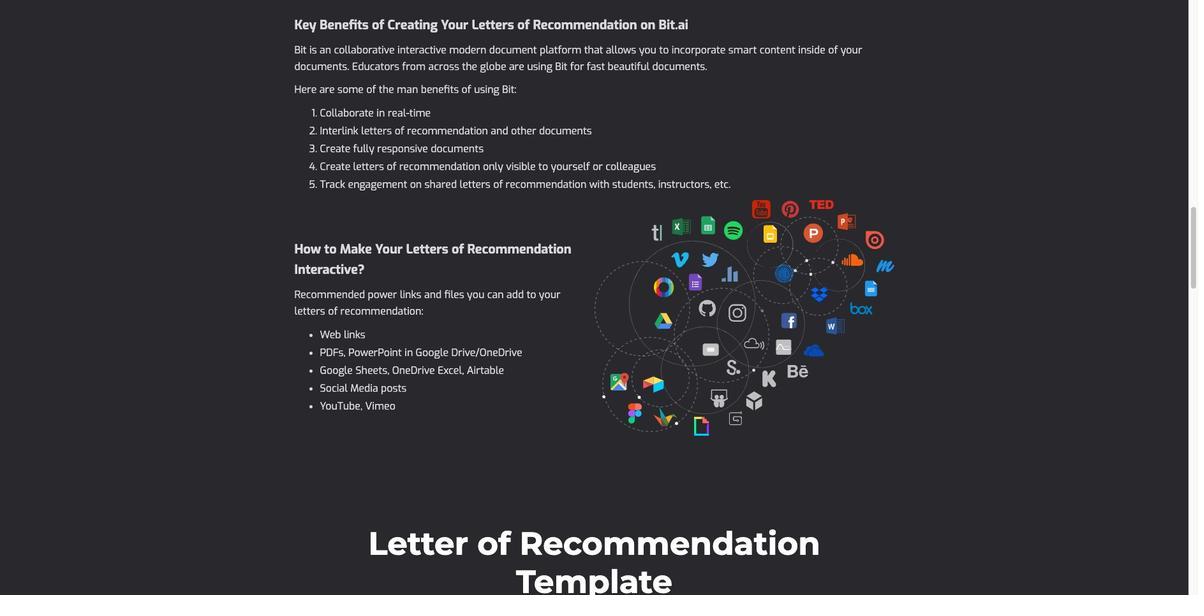 Task type: describe. For each thing, give the bounding box(es) containing it.
fully
[[353, 142, 375, 156]]

of inside bit is an collaborative interactive modern document platform that allows you to incorporate smart content inside of your documents. educators from across the globe are using bit for fast beautiful documents.
[[828, 43, 838, 57]]

bit is an collaborative interactive modern document platform that allows you to incorporate smart content inside of your documents. educators from across the globe are using bit for fast beautiful documents.
[[294, 43, 862, 73]]

template
[[516, 564, 673, 596]]

instructors,
[[658, 178, 712, 191]]

0 vertical spatial on
[[641, 17, 655, 34]]

interactive
[[397, 43, 447, 57]]

0 vertical spatial your
[[441, 17, 469, 34]]

in inside collaborate in real-time interlink letters of recommendation and other documents create fully responsive documents create letters of recommendation only visible to yourself or colleagues track engagement on shared letters of recommendation with students, instructors, etc.
[[377, 107, 385, 120]]

how to make your letters of recommendation interactive?
[[294, 241, 572, 279]]

letters down fully
[[353, 160, 384, 174]]

only
[[483, 160, 503, 174]]

time
[[410, 107, 431, 120]]

to inside bit is an collaborative interactive modern document platform that allows you to incorporate smart content inside of your documents. educators from across the globe are using bit for fast beautiful documents.
[[659, 43, 669, 57]]

web
[[320, 329, 341, 342]]

0 vertical spatial recommendation
[[533, 17, 637, 34]]

benefits
[[320, 17, 369, 34]]

excel,
[[438, 364, 464, 378]]

to inside recommended power links and files you can add to your letters of recommendation:
[[527, 289, 536, 302]]

youtube,
[[320, 400, 363, 414]]

beautiful
[[608, 60, 650, 73]]

you inside bit is an collaborative interactive modern document platform that allows you to incorporate smart content inside of your documents. educators from across the globe are using bit for fast beautiful documents.
[[639, 43, 657, 57]]

powerpoint
[[348, 347, 402, 360]]

modern
[[449, 43, 486, 57]]

responsive
[[377, 142, 428, 156]]

web links pdfs, powerpoint in google drive/onedrive google sheets, onedrive excel, airtable social media posts youtube, vimeo
[[320, 329, 522, 414]]

posts
[[381, 382, 407, 396]]

1 vertical spatial recommendation
[[399, 160, 480, 174]]

letters down only
[[460, 178, 491, 191]]

yourself
[[551, 160, 590, 174]]

airtable
[[467, 364, 504, 378]]

you inside recommended power links and files you can add to your letters of recommendation:
[[467, 289, 485, 302]]

letters inside recommended power links and files you can add to your letters of recommendation:
[[294, 305, 325, 319]]

here
[[294, 83, 317, 96]]

on inside collaborate in real-time interlink letters of recommendation and other documents create fully responsive documents create letters of recommendation only visible to yourself or colleagues track engagement on shared letters of recommendation with students, instructors, etc.
[[410, 178, 422, 191]]

benefits
[[421, 83, 459, 96]]

key benefits of creating your letters of recommendation on bit.ai
[[294, 17, 688, 34]]

inside
[[798, 43, 826, 57]]

collaborative
[[334, 43, 395, 57]]

your inside how to make your letters of recommendation interactive?
[[375, 241, 403, 259]]

can
[[487, 289, 504, 302]]

1 vertical spatial google
[[320, 364, 353, 378]]

0 horizontal spatial bit
[[294, 43, 307, 57]]

platform
[[540, 43, 581, 57]]

vimeo
[[365, 400, 396, 414]]

etc.
[[714, 178, 731, 191]]

1 vertical spatial are
[[319, 83, 335, 96]]

power
[[368, 289, 397, 302]]

other
[[511, 124, 536, 138]]

social
[[320, 382, 348, 396]]

0 vertical spatial letters
[[472, 17, 514, 34]]

recommendation inside how to make your letters of recommendation interactive?
[[467, 241, 572, 259]]

make
[[340, 241, 372, 259]]

list containing web links
[[294, 327, 588, 416]]

with
[[589, 178, 610, 191]]

allows
[[606, 43, 636, 57]]

links inside web links pdfs, powerpoint in google drive/onedrive google sheets, onedrive excel, airtable social media posts youtube, vimeo
[[344, 329, 366, 342]]

letters up fully
[[361, 124, 392, 138]]

real-
[[388, 107, 410, 120]]

1 create from the top
[[320, 142, 350, 156]]

0 vertical spatial google
[[416, 347, 449, 360]]

educators
[[352, 60, 399, 73]]



Task type: vqa. For each thing, say whether or not it's contained in the screenshot.
include inside Describe the problem you are solving and ultimately the need for your target market. It's important to include market analysis to back up your points. Explain how your solution fits in to solve the problem you have identified.
no



Task type: locate. For each thing, give the bounding box(es) containing it.
globe
[[480, 60, 506, 73]]

documents. down an
[[294, 60, 349, 73]]

1 horizontal spatial documents
[[539, 124, 592, 138]]

bit left is
[[294, 43, 307, 57]]

the inside bit is an collaborative interactive modern document platform that allows you to incorporate smart content inside of your documents. educators from across the globe are using bit for fast beautiful documents.
[[462, 60, 477, 73]]

colleagues
[[606, 160, 656, 174]]

0 vertical spatial are
[[509, 60, 524, 73]]

google
[[416, 347, 449, 360], [320, 364, 353, 378]]

bit.ai
[[659, 17, 688, 34]]

1 vertical spatial documents
[[431, 142, 484, 156]]

0 horizontal spatial links
[[344, 329, 366, 342]]

links inside recommended power links and files you can add to your letters of recommendation:
[[400, 289, 422, 302]]

bit left for
[[555, 60, 568, 73]]

using
[[527, 60, 552, 73], [474, 83, 499, 96]]

are right here
[[319, 83, 335, 96]]

1 horizontal spatial documents.
[[652, 60, 707, 73]]

1 list from the top
[[294, 105, 894, 194]]

recommendation down time
[[407, 124, 488, 138]]

content
[[760, 43, 796, 57]]

to inside how to make your letters of recommendation interactive?
[[324, 241, 337, 259]]

list containing collaborate in real-time
[[294, 105, 894, 194]]

links right 'power'
[[400, 289, 422, 302]]

media
[[350, 382, 378, 396]]

1 vertical spatial recommendation
[[467, 241, 572, 259]]

1 horizontal spatial are
[[509, 60, 524, 73]]

in up onedrive in the bottom left of the page
[[405, 347, 413, 360]]

links
[[400, 289, 422, 302], [344, 329, 366, 342]]

on
[[641, 17, 655, 34], [410, 178, 422, 191]]

incorporate
[[672, 43, 726, 57]]

1 horizontal spatial on
[[641, 17, 655, 34]]

your right add
[[539, 289, 561, 302]]

sheets,
[[356, 364, 389, 378]]

1 horizontal spatial in
[[405, 347, 413, 360]]

and inside collaborate in real-time interlink letters of recommendation and other documents create fully responsive documents create letters of recommendation only visible to yourself or colleagues track engagement on shared letters of recommendation with students, instructors, etc.
[[491, 124, 508, 138]]

you up beautiful
[[639, 43, 657, 57]]

from
[[402, 60, 426, 73]]

2 documents. from the left
[[652, 60, 707, 73]]

collaborate in real-time interlink letters of recommendation and other documents create fully responsive documents create letters of recommendation only visible to yourself or colleagues track engagement on shared letters of recommendation with students, instructors, etc.
[[320, 107, 731, 191]]

using left bit:
[[474, 83, 499, 96]]

fast
[[587, 60, 605, 73]]

in
[[377, 107, 385, 120], [405, 347, 413, 360]]

0 horizontal spatial google
[[320, 364, 353, 378]]

the left man
[[379, 83, 394, 96]]

bit:
[[502, 83, 517, 96]]

you left can
[[467, 289, 485, 302]]

letters down the recommended
[[294, 305, 325, 319]]

your
[[841, 43, 862, 57], [539, 289, 561, 302]]

recommendation
[[533, 17, 637, 34], [467, 241, 572, 259], [520, 525, 820, 564]]

rich media embed image
[[594, 200, 894, 437]]

1 vertical spatial on
[[410, 178, 422, 191]]

2 vertical spatial recommendation
[[506, 178, 587, 191]]

you
[[639, 43, 657, 57], [467, 289, 485, 302]]

of inside recommended power links and files you can add to your letters of recommendation:
[[328, 305, 338, 319]]

1 vertical spatial in
[[405, 347, 413, 360]]

interlink
[[320, 124, 358, 138]]

google up social
[[320, 364, 353, 378]]

create down the interlink
[[320, 142, 350, 156]]

for
[[570, 60, 584, 73]]

students,
[[612, 178, 656, 191]]

drive/onedrive
[[451, 347, 522, 360]]

to right add
[[527, 289, 536, 302]]

your right "make"
[[375, 241, 403, 259]]

and left other
[[491, 124, 508, 138]]

1 horizontal spatial the
[[462, 60, 477, 73]]

to down the bit.ai
[[659, 43, 669, 57]]

documents.
[[294, 60, 349, 73], [652, 60, 707, 73]]

recommendation down yourself on the left
[[506, 178, 587, 191]]

0 vertical spatial list
[[294, 105, 894, 194]]

links right web
[[344, 329, 366, 342]]

collaborate
[[320, 107, 374, 120]]

0 vertical spatial your
[[841, 43, 862, 57]]

1 vertical spatial links
[[344, 329, 366, 342]]

1 vertical spatial using
[[474, 83, 499, 96]]

pdfs,
[[320, 347, 346, 360]]

are inside bit is an collaborative interactive modern document platform that allows you to incorporate smart content inside of your documents. educators from across the globe are using bit for fast beautiful documents.
[[509, 60, 524, 73]]

0 vertical spatial documents
[[539, 124, 592, 138]]

documents up shared
[[431, 142, 484, 156]]

to up the interactive?
[[324, 241, 337, 259]]

0 horizontal spatial in
[[377, 107, 385, 120]]

across
[[428, 60, 459, 73]]

of
[[372, 17, 384, 34], [517, 17, 530, 34], [828, 43, 838, 57], [366, 83, 376, 96], [462, 83, 471, 96], [395, 124, 404, 138], [387, 160, 396, 174], [493, 178, 503, 191], [452, 241, 464, 259], [328, 305, 338, 319], [477, 525, 511, 564]]

smart
[[729, 43, 757, 57]]

the
[[462, 60, 477, 73], [379, 83, 394, 96]]

0 horizontal spatial using
[[474, 83, 499, 96]]

track
[[320, 178, 345, 191]]

1 horizontal spatial using
[[527, 60, 552, 73]]

1 vertical spatial your
[[539, 289, 561, 302]]

on left the bit.ai
[[641, 17, 655, 34]]

some
[[337, 83, 364, 96]]

create
[[320, 142, 350, 156], [320, 160, 350, 174]]

to
[[659, 43, 669, 57], [539, 160, 548, 174], [324, 241, 337, 259], [527, 289, 536, 302]]

that
[[584, 43, 603, 57]]

0 vertical spatial you
[[639, 43, 657, 57]]

here are some of the man benefits of using bit:
[[294, 83, 517, 96]]

2 create from the top
[[320, 160, 350, 174]]

engagement
[[348, 178, 407, 191]]

your inside bit is an collaborative interactive modern document platform that allows you to incorporate smart content inside of your documents. educators from across the globe are using bit for fast beautiful documents.
[[841, 43, 862, 57]]

on left shared
[[410, 178, 422, 191]]

letters up files
[[406, 241, 448, 259]]

letters inside how to make your letters of recommendation interactive?
[[406, 241, 448, 259]]

0 vertical spatial create
[[320, 142, 350, 156]]

documents. down incorporate on the top right
[[652, 60, 707, 73]]

the down modern
[[462, 60, 477, 73]]

google up onedrive in the bottom left of the page
[[416, 347, 449, 360]]

0 horizontal spatial documents
[[431, 142, 484, 156]]

key
[[294, 17, 316, 34]]

or
[[593, 160, 603, 174]]

recommendation up shared
[[399, 160, 480, 174]]

add
[[507, 289, 524, 302]]

0 horizontal spatial and
[[424, 289, 442, 302]]

0 horizontal spatial your
[[375, 241, 403, 259]]

0 horizontal spatial letters
[[406, 241, 448, 259]]

0 vertical spatial links
[[400, 289, 422, 302]]

1 horizontal spatial and
[[491, 124, 508, 138]]

1 horizontal spatial bit
[[555, 60, 568, 73]]

1 vertical spatial the
[[379, 83, 394, 96]]

interactive?
[[294, 262, 365, 279]]

onedrive
[[392, 364, 435, 378]]

letters up document
[[472, 17, 514, 34]]

your up modern
[[441, 17, 469, 34]]

recommended
[[294, 289, 365, 302]]

1 vertical spatial list
[[294, 327, 588, 416]]

is
[[309, 43, 317, 57]]

0 vertical spatial and
[[491, 124, 508, 138]]

1 vertical spatial create
[[320, 160, 350, 174]]

0 vertical spatial recommendation
[[407, 124, 488, 138]]

1 vertical spatial bit
[[555, 60, 568, 73]]

0 horizontal spatial the
[[379, 83, 394, 96]]

0 vertical spatial in
[[377, 107, 385, 120]]

using down the platform
[[527, 60, 552, 73]]

bit
[[294, 43, 307, 57], [555, 60, 568, 73]]

documents
[[539, 124, 592, 138], [431, 142, 484, 156]]

1 vertical spatial and
[[424, 289, 442, 302]]

list
[[294, 105, 894, 194], [294, 327, 588, 416]]

letters
[[361, 124, 392, 138], [353, 160, 384, 174], [460, 178, 491, 191], [294, 305, 325, 319]]

1 horizontal spatial you
[[639, 43, 657, 57]]

recommendation inside letter of recommendation template
[[520, 525, 820, 564]]

0 horizontal spatial your
[[539, 289, 561, 302]]

0 vertical spatial using
[[527, 60, 552, 73]]

of inside letter of recommendation template
[[477, 525, 511, 564]]

2 list from the top
[[294, 327, 588, 416]]

and inside recommended power links and files you can add to your letters of recommendation:
[[424, 289, 442, 302]]

document
[[489, 43, 537, 57]]

are
[[509, 60, 524, 73], [319, 83, 335, 96]]

recommendation:
[[340, 305, 423, 319]]

letter of recommendation template
[[368, 525, 820, 596]]

man
[[397, 83, 418, 96]]

and left files
[[424, 289, 442, 302]]

1 documents. from the left
[[294, 60, 349, 73]]

1 horizontal spatial links
[[400, 289, 422, 302]]

1 vertical spatial you
[[467, 289, 485, 302]]

how
[[294, 241, 321, 259]]

0 horizontal spatial are
[[319, 83, 335, 96]]

0 vertical spatial bit
[[294, 43, 307, 57]]

letters
[[472, 17, 514, 34], [406, 241, 448, 259]]

1 vertical spatial your
[[375, 241, 403, 259]]

2 vertical spatial recommendation
[[520, 525, 820, 564]]

to inside collaborate in real-time interlink letters of recommendation and other documents create fully responsive documents create letters of recommendation only visible to yourself or colleagues track engagement on shared letters of recommendation with students, instructors, etc.
[[539, 160, 548, 174]]

0 vertical spatial the
[[462, 60, 477, 73]]

create up track
[[320, 160, 350, 174]]

your
[[441, 17, 469, 34], [375, 241, 403, 259]]

your right inside
[[841, 43, 862, 57]]

visible
[[506, 160, 536, 174]]

shared
[[425, 178, 457, 191]]

1 vertical spatial letters
[[406, 241, 448, 259]]

0 horizontal spatial documents.
[[294, 60, 349, 73]]

1 horizontal spatial google
[[416, 347, 449, 360]]

creating
[[388, 17, 438, 34]]

1 horizontal spatial letters
[[472, 17, 514, 34]]

and
[[491, 124, 508, 138], [424, 289, 442, 302]]

an
[[320, 43, 331, 57]]

0 horizontal spatial on
[[410, 178, 422, 191]]

your inside recommended power links and files you can add to your letters of recommendation:
[[539, 289, 561, 302]]

recommended power links and files you can add to your letters of recommendation:
[[294, 289, 561, 319]]

documents up yourself on the left
[[539, 124, 592, 138]]

in inside web links pdfs, powerpoint in google drive/onedrive google sheets, onedrive excel, airtable social media posts youtube, vimeo
[[405, 347, 413, 360]]

are down document
[[509, 60, 524, 73]]

recommendation
[[407, 124, 488, 138], [399, 160, 480, 174], [506, 178, 587, 191]]

0 horizontal spatial you
[[467, 289, 485, 302]]

of inside how to make your letters of recommendation interactive?
[[452, 241, 464, 259]]

1 horizontal spatial your
[[441, 17, 469, 34]]

to right visible
[[539, 160, 548, 174]]

using inside bit is an collaborative interactive modern document platform that allows you to incorporate smart content inside of your documents. educators from across the globe are using bit for fast beautiful documents.
[[527, 60, 552, 73]]

1 horizontal spatial your
[[841, 43, 862, 57]]

letter
[[368, 525, 468, 564]]

files
[[444, 289, 464, 302]]

in left the real-
[[377, 107, 385, 120]]



